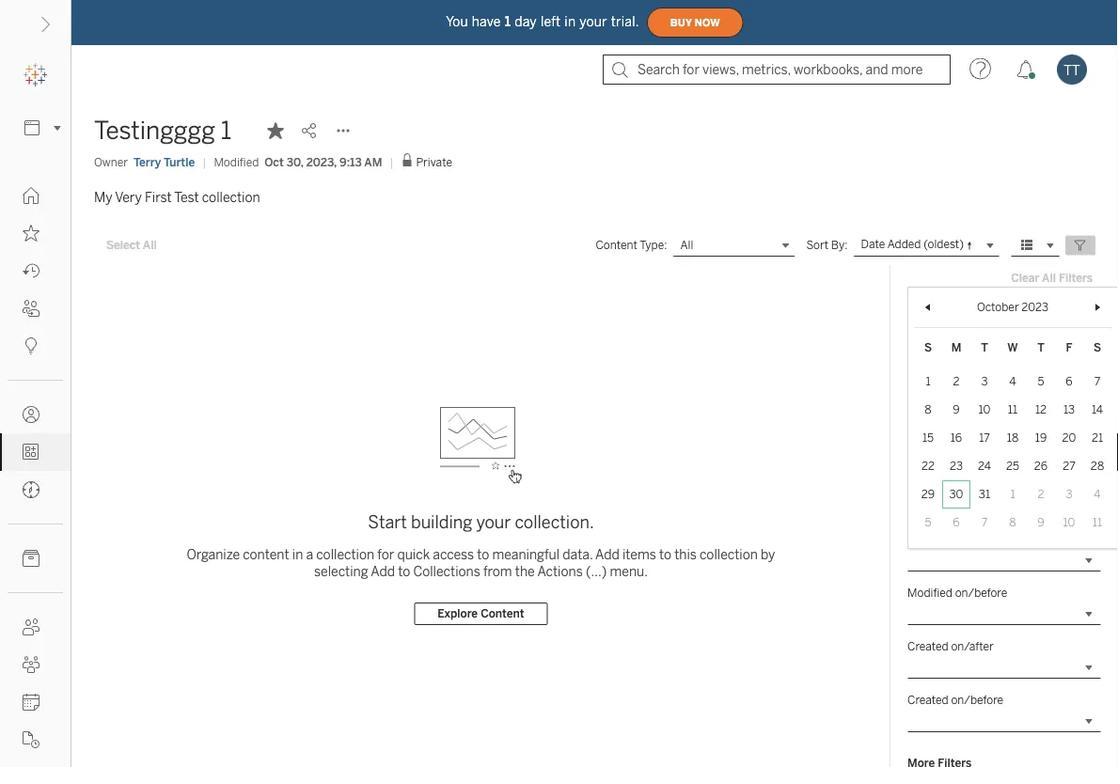 Task type: vqa. For each thing, say whether or not it's contained in the screenshot.


Task type: locate. For each thing, give the bounding box(es) containing it.
add
[[596, 547, 620, 563], [371, 564, 395, 580]]

1 right 31
[[1011, 488, 1016, 502]]

0 horizontal spatial 10
[[979, 403, 991, 417]]

0 horizontal spatial 7
[[982, 516, 988, 530]]

t column header left f
[[1028, 334, 1056, 362]]

4 right tuesday, october 3, 2023 cell
[[1010, 375, 1017, 389]]

on/before up modified on/before text box
[[956, 586, 1008, 600]]

content down from
[[481, 608, 525, 621]]

0 horizontal spatial content
[[481, 608, 525, 621]]

3 inside friday, november 3, 2023 cell
[[1067, 488, 1073, 502]]

10 for tuesday, october 10, 2023 "cell"
[[979, 403, 991, 417]]

1 row from the top
[[915, 368, 1112, 396]]

for
[[378, 547, 395, 563]]

1 vertical spatial 10
[[1064, 516, 1076, 530]]

1 horizontal spatial date
[[908, 503, 933, 517]]

t column header
[[971, 334, 999, 362], [1028, 334, 1056, 362]]

0 horizontal spatial 3
[[982, 375, 989, 389]]

content left type:
[[596, 239, 638, 252]]

content inside button
[[481, 608, 525, 621]]

created down created on/after
[[908, 694, 949, 707]]

6 inside cell
[[954, 516, 960, 530]]

1 vertical spatial 4
[[1095, 488, 1102, 502]]

9
[[954, 403, 960, 417], [1038, 516, 1045, 530]]

t
[[982, 341, 989, 355], [1038, 341, 1045, 355]]

october 2023 grid
[[915, 334, 1112, 537]]

8 right tuesday, november 7, 2023 'cell'
[[1010, 516, 1017, 530]]

1 horizontal spatial by
[[937, 293, 949, 306]]

collection right this
[[700, 547, 758, 563]]

wednesday, november 1, 2023 cell
[[999, 481, 1028, 509]]

in left a
[[292, 547, 303, 563]]

3 for tuesday, october 3, 2023 cell
[[982, 375, 989, 389]]

0 horizontal spatial owner
[[94, 155, 128, 169]]

by right this
[[761, 547, 776, 563]]

1 horizontal spatial 2
[[1038, 488, 1045, 502]]

1 vertical spatial 5
[[926, 516, 932, 530]]

created
[[908, 640, 949, 654], [908, 694, 949, 707]]

0 horizontal spatial 6
[[954, 516, 960, 530]]

21
[[1092, 432, 1104, 445]]

created for created on/after
[[908, 640, 949, 654]]

october 2023 heading
[[978, 301, 1049, 315]]

1 horizontal spatial content
[[596, 239, 638, 252]]

10 inside cell
[[1064, 516, 1076, 530]]

6 right thursday, october 5, 2023 cell in the right of the page
[[1067, 375, 1073, 389]]

menu.
[[610, 564, 648, 580]]

all inside button
[[1043, 272, 1057, 285]]

0 vertical spatial 10
[[979, 403, 991, 417]]

friday, november 10, 2023 cell
[[1056, 509, 1084, 537]]

2 | from the left
[[390, 155, 394, 169]]

1 vertical spatial by
[[761, 547, 776, 563]]

selecting
[[314, 564, 369, 580]]

date
[[862, 238, 886, 251], [908, 503, 933, 517]]

date inside date added (oldest) popup button
[[862, 238, 886, 251]]

7
[[1095, 375, 1101, 389], [982, 516, 988, 530]]

by inside organize content in a collection for quick access to meaningful data. add items to this collection by selecting add to collections from the actions (...) menu.
[[761, 547, 776, 563]]

| right turtle
[[203, 155, 206, 169]]

10 inside "cell"
[[979, 403, 991, 417]]

all inside button
[[143, 239, 157, 252]]

to left this
[[660, 547, 672, 563]]

1 vertical spatial on/before
[[952, 694, 1004, 707]]

to up from
[[477, 547, 490, 563]]

on/after up the modified on/after text box
[[956, 533, 998, 546]]

1 vertical spatial 7
[[982, 516, 988, 530]]

terry turtle link
[[134, 154, 195, 171]]

0 vertical spatial add
[[596, 547, 620, 563]]

filters
[[1060, 272, 1094, 285]]

start
[[368, 513, 407, 533]]

actions
[[538, 564, 583, 580]]

4
[[1010, 375, 1017, 389], [1095, 488, 1102, 502]]

date for date added (oldest)
[[862, 238, 886, 251]]

f
[[1067, 341, 1073, 355]]

saturday, november 11, 2023 cell
[[1084, 509, 1112, 537]]

select
[[106, 239, 140, 252]]

6
[[1067, 375, 1073, 389], [954, 516, 960, 530]]

saturday, november 4, 2023 cell
[[1084, 481, 1112, 509]]

8 for the sunday, october 8, 2023 cell
[[925, 403, 932, 417]]

2 row from the top
[[915, 396, 1112, 424]]

modified down sunday, october 29, 2023 cell
[[908, 533, 953, 546]]

0 horizontal spatial s column header
[[915, 334, 943, 362]]

2 horizontal spatial all
[[1043, 272, 1057, 285]]

modified up created on/after
[[908, 586, 953, 600]]

collection up selecting
[[316, 547, 375, 563]]

8 for wednesday, november 8, 2023 cell at the bottom right of the page
[[1010, 516, 1017, 530]]

oct
[[265, 155, 284, 169]]

0 vertical spatial by
[[937, 293, 949, 306]]

1 horizontal spatial 5
[[1038, 375, 1045, 389]]

october 2023
[[978, 301, 1049, 315]]

created up created on/before
[[908, 640, 949, 654]]

1 horizontal spatial 7
[[1095, 375, 1101, 389]]

organize
[[187, 547, 240, 563]]

by right filter
[[937, 293, 949, 306]]

day
[[515, 14, 537, 29]]

11 inside cell
[[1009, 403, 1018, 417]]

0 horizontal spatial 2
[[954, 375, 960, 389]]

1 vertical spatial 2
[[1038, 488, 1045, 502]]

1 horizontal spatial 11
[[1093, 516, 1103, 530]]

5
[[1038, 375, 1045, 389], [926, 516, 932, 530]]

1 horizontal spatial 6
[[1067, 375, 1073, 389]]

0 horizontal spatial t column header
[[971, 334, 999, 362]]

added
[[888, 238, 922, 251]]

add up (...) at the right
[[596, 547, 620, 563]]

owner for owner terry turtle | modified oct 30, 2023, 9:13 am |
[[94, 155, 128, 169]]

meaningful
[[493, 547, 560, 563]]

owner terry turtle | modified oct 30, 2023, 9:13 am |
[[94, 155, 394, 169]]

1 left 'day'
[[505, 14, 511, 29]]

wednesday, october 18, 2023 cell
[[999, 424, 1028, 453]]

0 horizontal spatial 4
[[1010, 375, 1017, 389]]

0 horizontal spatial collection
[[202, 190, 260, 205]]

navigation panel element
[[0, 56, 71, 768]]

3
[[982, 375, 989, 389], [1067, 488, 1073, 502]]

sunday, october 15, 2023 cell
[[915, 424, 943, 453]]

select all button
[[94, 234, 169, 257]]

1 vertical spatial modified
[[908, 533, 953, 546]]

1 down details on the right of the page
[[926, 375, 931, 389]]

1 vertical spatial your
[[477, 513, 511, 533]]

19
[[1036, 432, 1048, 445]]

1 vertical spatial 11
[[1093, 516, 1103, 530]]

9 inside cell
[[954, 403, 960, 417]]

3 inside tuesday, october 3, 2023 cell
[[982, 375, 989, 389]]

tuesday, october 24, 2023 cell
[[971, 453, 999, 481]]

0 vertical spatial 2
[[954, 375, 960, 389]]

1 horizontal spatial your
[[580, 14, 608, 29]]

date left added
[[862, 238, 886, 251]]

1 horizontal spatial 9
[[1038, 516, 1045, 530]]

t column header left w
[[971, 334, 999, 362]]

collection
[[202, 190, 260, 205], [316, 547, 375, 563], [700, 547, 758, 563]]

t for 1st t column header from the right
[[1038, 341, 1045, 355]]

thursday, october 12, 2023 cell
[[1028, 396, 1056, 424]]

s for second the "s" column header from the right
[[925, 341, 933, 355]]

2 s column header from the left
[[1084, 334, 1112, 362]]

explore content
[[438, 608, 525, 621]]

your
[[580, 14, 608, 29], [477, 513, 511, 533]]

on/before for modified on/before
[[956, 586, 1008, 600]]

0 vertical spatial date
[[862, 238, 886, 251]]

7 right friday, october 6, 2023 cell
[[1095, 375, 1101, 389]]

1 vertical spatial add
[[371, 564, 395, 580]]

1 horizontal spatial t column header
[[1028, 334, 1056, 362]]

8 up the sunday, october 15, 2023 "cell"
[[925, 403, 932, 417]]

thursday, november 2, 2023 cell
[[1028, 481, 1056, 509]]

filter
[[908, 293, 935, 306]]

1 horizontal spatial s column header
[[1084, 334, 1112, 362]]

t for 2nd t column header from right
[[982, 341, 989, 355]]

modified left oct
[[214, 155, 259, 169]]

buy
[[671, 17, 693, 28]]

owner down details on the right of the page
[[908, 386, 942, 399]]

2 vertical spatial modified
[[908, 586, 953, 600]]

thursday, october 5, 2023 cell
[[1028, 368, 1056, 396]]

10 up tuesday, october 17, 2023 cell on the bottom of the page
[[979, 403, 991, 417]]

row
[[915, 368, 1112, 396], [915, 396, 1112, 424], [915, 424, 1112, 453], [915, 453, 1112, 481], [915, 481, 1112, 509], [915, 509, 1112, 537]]

type:
[[640, 239, 668, 252]]

row containing 15
[[915, 424, 1112, 453]]

sunday, october 1, 2023 cell
[[915, 368, 943, 396]]

saturday, october 28, 2023 cell
[[1084, 453, 1112, 481]]

am
[[365, 155, 382, 169]]

all button
[[673, 234, 796, 257]]

friday, october 20, 2023 cell
[[1056, 424, 1084, 453]]

2 t from the left
[[1038, 341, 1045, 355]]

1 vertical spatial 8
[[1010, 516, 1017, 530]]

all right the "clear"
[[1043, 272, 1057, 285]]

on/after up created on/after text box
[[952, 640, 995, 654]]

0 horizontal spatial all
[[143, 239, 157, 252]]

monday, november 6, 2023 cell
[[943, 509, 971, 537]]

7 for tuesday, november 7, 2023 'cell'
[[982, 516, 988, 530]]

26
[[1035, 460, 1049, 474]]

11 inside "cell"
[[1093, 516, 1103, 530]]

6 up modified on/after
[[954, 516, 960, 530]]

0 vertical spatial owner
[[94, 155, 128, 169]]

11 right friday, november 10, 2023 cell
[[1093, 516, 1103, 530]]

30
[[950, 488, 964, 502]]

0 horizontal spatial 9
[[954, 403, 960, 417]]

Modified on/before text field
[[908, 603, 1102, 626]]

1 vertical spatial 6
[[954, 516, 960, 530]]

all
[[143, 239, 157, 252], [681, 239, 694, 252], [1043, 272, 1057, 285]]

in inside organize content in a collection for quick access to meaningful data. add items to this collection by selecting add to collections from the actions (...) menu.
[[292, 547, 303, 563]]

1 horizontal spatial |
[[390, 155, 394, 169]]

0 horizontal spatial date
[[862, 238, 886, 251]]

6 inside cell
[[1067, 375, 1073, 389]]

0 vertical spatial created
[[908, 640, 949, 654]]

s up details on the right of the page
[[925, 341, 933, 355]]

2 right sunday, october 1, 2023 cell
[[954, 375, 960, 389]]

8
[[925, 403, 932, 417], [1010, 516, 1017, 530]]

0 horizontal spatial by
[[761, 547, 776, 563]]

1 horizontal spatial 10
[[1064, 516, 1076, 530]]

0 vertical spatial in
[[565, 14, 576, 29]]

collection for test
[[202, 190, 260, 205]]

1 horizontal spatial owner
[[908, 386, 942, 399]]

date added (oldest)
[[862, 238, 965, 251]]

0 vertical spatial 4
[[1010, 375, 1017, 389]]

24
[[979, 460, 992, 474]]

10 left the "saturday, november 11, 2023" "cell"
[[1064, 516, 1076, 530]]

4 row from the top
[[915, 453, 1112, 481]]

in
[[565, 14, 576, 29], [292, 547, 303, 563]]

3 down 'friday, october 27, 2023' cell
[[1067, 488, 1073, 502]]

collections
[[414, 564, 481, 580]]

30,
[[287, 155, 304, 169]]

9 inside 'cell'
[[1038, 516, 1045, 530]]

9 right wednesday, november 8, 2023 cell at the bottom right of the page
[[1038, 516, 1045, 530]]

4 inside cell
[[1010, 375, 1017, 389]]

9 right the sunday, october 8, 2023 cell
[[954, 403, 960, 417]]

0 horizontal spatial your
[[477, 513, 511, 533]]

7 inside 'cell'
[[982, 516, 988, 530]]

on/after for modified on/after
[[956, 533, 998, 546]]

1 s column header from the left
[[915, 334, 943, 362]]

testingggg 1
[[94, 116, 231, 145]]

0 vertical spatial 3
[[982, 375, 989, 389]]

0 vertical spatial 5
[[1038, 375, 1045, 389]]

very
[[115, 190, 142, 205]]

31
[[980, 488, 991, 502]]

0 horizontal spatial |
[[203, 155, 206, 169]]

t right m
[[982, 341, 989, 355]]

4 inside 'cell'
[[1095, 488, 1102, 502]]

0 vertical spatial content
[[596, 239, 638, 252]]

your up organize content in a collection for quick access to meaningful data. add items to this collection by selecting add to collections from the actions (...) menu.
[[477, 513, 511, 533]]

thursday, october 26, 2023 cell
[[1028, 453, 1056, 481]]

date for date
[[908, 503, 933, 517]]

1 t from the left
[[982, 341, 989, 355]]

by
[[937, 293, 949, 306], [761, 547, 776, 563]]

1 horizontal spatial all
[[681, 239, 694, 252]]

created for created on/before
[[908, 694, 949, 707]]

6 row from the top
[[915, 509, 1112, 537]]

on/after
[[956, 533, 998, 546], [952, 640, 995, 654]]

1 horizontal spatial 8
[[1010, 516, 1017, 530]]

2 created from the top
[[908, 694, 949, 707]]

1 horizontal spatial 3
[[1067, 488, 1073, 502]]

1 vertical spatial created
[[908, 694, 949, 707]]

11 up 18
[[1009, 403, 1018, 417]]

content
[[596, 239, 638, 252], [481, 608, 525, 621]]

4 right friday, november 3, 2023 cell
[[1095, 488, 1102, 502]]

1 vertical spatial on/after
[[952, 640, 995, 654]]

1 vertical spatial content
[[481, 608, 525, 621]]

all right type:
[[681, 239, 694, 252]]

1 vertical spatial 9
[[1038, 516, 1045, 530]]

5 row from the top
[[915, 481, 1112, 509]]

s column header right f
[[1084, 334, 1112, 362]]

0 vertical spatial on/after
[[956, 533, 998, 546]]

7 inside cell
[[1095, 375, 1101, 389]]

0 vertical spatial on/before
[[956, 586, 1008, 600]]

on/before up created on/before text field in the right bottom of the page
[[952, 694, 1004, 707]]

row header
[[915, 334, 1112, 362]]

wednesday, october 25, 2023 cell
[[999, 453, 1028, 481]]

22
[[922, 460, 935, 474]]

1 vertical spatial owner
[[908, 386, 942, 399]]

1
[[505, 14, 511, 29], [221, 116, 231, 145], [926, 375, 931, 389], [1011, 488, 1016, 502]]

monday, october 16, 2023 cell
[[943, 424, 971, 453]]

3 up tuesday, october 10, 2023 "cell"
[[982, 375, 989, 389]]

tuesday, october 31, 2023 cell
[[971, 481, 999, 509]]

0 vertical spatial 6
[[1067, 375, 1073, 389]]

2 for monday, october 2, 2023 cell
[[954, 375, 960, 389]]

7 right monday, november 6, 2023 cell
[[982, 516, 988, 530]]

1 vertical spatial date
[[908, 503, 933, 517]]

11
[[1009, 403, 1018, 417], [1093, 516, 1103, 530]]

collection down owner terry turtle | modified oct 30, 2023, 9:13 am |
[[202, 190, 260, 205]]

7 for the saturday, october 7, 2023 cell
[[1095, 375, 1101, 389]]

0 horizontal spatial t
[[982, 341, 989, 355]]

0 horizontal spatial in
[[292, 547, 303, 563]]

sunday, october 22, 2023 cell
[[915, 453, 943, 481]]

s right f column header
[[1094, 341, 1102, 355]]

1 vertical spatial in
[[292, 547, 303, 563]]

2 horizontal spatial collection
[[700, 547, 758, 563]]

t right w 'column header'
[[1038, 341, 1045, 355]]

owner up my on the left top of page
[[94, 155, 128, 169]]

1 vertical spatial 3
[[1067, 488, 1073, 502]]

s column header left m
[[915, 334, 943, 362]]

monday, october 2, 2023 cell
[[943, 368, 971, 396]]

add down for
[[371, 564, 395, 580]]

5 left friday, october 6, 2023 cell
[[1038, 375, 1045, 389]]

in right left
[[565, 14, 576, 29]]

0 vertical spatial 9
[[954, 403, 960, 417]]

0 vertical spatial your
[[580, 14, 608, 29]]

0 horizontal spatial 5
[[926, 516, 932, 530]]

2 horizontal spatial to
[[660, 547, 672, 563]]

1 t column header from the left
[[971, 334, 999, 362]]

1 horizontal spatial t
[[1038, 341, 1045, 355]]

0 horizontal spatial 8
[[925, 403, 932, 417]]

1 horizontal spatial s
[[1094, 341, 1102, 355]]

20
[[1063, 432, 1077, 445]]

3 row from the top
[[915, 424, 1112, 453]]

friday, october 27, 2023 cell
[[1056, 453, 1084, 481]]

1 up owner terry turtle | modified oct 30, 2023, 9:13 am |
[[221, 116, 231, 145]]

0 vertical spatial 11
[[1009, 403, 1018, 417]]

2 s from the left
[[1094, 341, 1102, 355]]

5 for sunday, november 5, 2023 cell
[[926, 516, 932, 530]]

s column header
[[915, 334, 943, 362], [1084, 334, 1112, 362]]

sunday, november 5, 2023 cell
[[915, 509, 943, 537]]

owner
[[94, 155, 128, 169], [908, 386, 942, 399]]

collection for a
[[316, 547, 375, 563]]

to down quick
[[398, 564, 411, 580]]

0 vertical spatial 7
[[1095, 375, 1101, 389]]

0 horizontal spatial s
[[925, 341, 933, 355]]

s
[[925, 341, 933, 355], [1094, 341, 1102, 355]]

1 horizontal spatial 4
[[1095, 488, 1102, 502]]

all right select
[[143, 239, 157, 252]]

0 horizontal spatial 11
[[1009, 403, 1018, 417]]

6 for monday, november 6, 2023 cell
[[954, 516, 960, 530]]

1 s from the left
[[925, 341, 933, 355]]

2 t column header from the left
[[1028, 334, 1056, 362]]

1 created from the top
[[908, 640, 949, 654]]

0 vertical spatial 8
[[925, 403, 932, 417]]

tuesday, november 7, 2023 cell
[[971, 509, 999, 537]]

| right am
[[390, 155, 394, 169]]

your left trial. at right top
[[580, 14, 608, 29]]

12
[[1036, 403, 1048, 417]]

1 horizontal spatial collection
[[316, 547, 375, 563]]

5 down sunday, october 29, 2023 cell
[[926, 516, 932, 530]]

row containing 5
[[915, 509, 1112, 537]]

s for 2nd the "s" column header
[[1094, 341, 1102, 355]]

date down 29
[[908, 503, 933, 517]]

modified for modified on/after
[[908, 533, 953, 546]]

2 left friday, november 3, 2023 cell
[[1038, 488, 1045, 502]]

all inside popup button
[[681, 239, 694, 252]]

Modified on/after text field
[[908, 550, 1102, 572]]



Task type: describe. For each thing, give the bounding box(es) containing it.
the
[[515, 564, 535, 580]]

now
[[695, 17, 721, 28]]

testingggg
[[94, 116, 215, 145]]

trial.
[[611, 14, 640, 29]]

clear
[[1012, 272, 1040, 285]]

6 for friday, october 6, 2023 cell
[[1067, 375, 1073, 389]]

saturday, october 14, 2023 cell
[[1084, 396, 1112, 424]]

wednesday, october 11, 2023 cell
[[999, 396, 1028, 424]]

friday, november 3, 2023 cell
[[1056, 481, 1084, 509]]

tuesday, october 17, 2023 cell
[[971, 424, 999, 453]]

14
[[1093, 403, 1104, 417]]

29
[[922, 488, 936, 502]]

row containing 22
[[915, 453, 1112, 481]]

created on/after
[[908, 640, 995, 654]]

2 for thursday, november 2, 2023 cell
[[1038, 488, 1045, 502]]

0 vertical spatial modified
[[214, 155, 259, 169]]

building
[[411, 513, 473, 533]]

w
[[1008, 341, 1019, 355]]

october
[[978, 301, 1020, 315]]

modified on/after
[[908, 533, 998, 546]]

collection.
[[515, 513, 595, 533]]

16
[[951, 432, 963, 445]]

this
[[675, 547, 697, 563]]

a
[[306, 547, 313, 563]]

9 for thursday, november 9, 2023 'cell'
[[1038, 516, 1045, 530]]

0 horizontal spatial add
[[371, 564, 395, 580]]

25
[[1007, 460, 1020, 474]]

9 for monday, october 9, 2023 cell
[[954, 403, 960, 417]]

m column header
[[943, 334, 971, 362]]

start building your collection.
[[368, 513, 595, 533]]

1 horizontal spatial in
[[565, 14, 576, 29]]

row containing 29
[[915, 481, 1112, 509]]

tag
[[908, 439, 926, 453]]

modified on/before
[[908, 586, 1008, 600]]

explore
[[438, 608, 478, 621]]

13
[[1064, 403, 1076, 417]]

have
[[472, 14, 501, 29]]

test
[[174, 190, 199, 205]]

all for clear all filters
[[1043, 272, 1057, 285]]

1 inside wednesday, november 1, 2023 cell
[[1011, 488, 1016, 502]]

4 for saturday, november 4, 2023 'cell'
[[1095, 488, 1102, 502]]

Created on/before text field
[[908, 710, 1102, 733]]

monday, october 23, 2023 cell
[[943, 453, 971, 481]]

content type:
[[596, 239, 668, 252]]

1 horizontal spatial to
[[477, 547, 490, 563]]

owner for owner
[[908, 386, 942, 399]]

18
[[1008, 432, 1019, 445]]

row header containing s
[[915, 334, 1112, 362]]

saturday, october 21, 2023 cell
[[1084, 424, 1112, 453]]

my
[[94, 190, 113, 205]]

first
[[145, 190, 172, 205]]

all for select all
[[143, 239, 157, 252]]

clear all filters
[[1012, 272, 1094, 285]]

created on/before
[[908, 694, 1004, 707]]

9:13
[[340, 155, 362, 169]]

select all
[[106, 239, 157, 252]]

monday, october 9, 2023 cell
[[943, 396, 971, 424]]

23
[[950, 460, 964, 474]]

modified for modified on/before
[[908, 586, 953, 600]]

row containing 8
[[915, 396, 1112, 424]]

my very first test collection
[[94, 190, 260, 205]]

keyword
[[952, 293, 995, 306]]

details
[[908, 356, 946, 370]]

sort by:
[[807, 239, 848, 252]]

17
[[980, 432, 991, 445]]

buy now button
[[647, 8, 744, 38]]

3 for friday, november 3, 2023 cell
[[1067, 488, 1073, 502]]

m
[[952, 341, 962, 355]]

(...)
[[586, 564, 607, 580]]

friday, october 6, 2023 cell
[[1056, 368, 1084, 396]]

27
[[1064, 460, 1076, 474]]

from
[[484, 564, 513, 580]]

explore content button
[[414, 603, 548, 626]]

friday, october 13, 2023 cell
[[1056, 396, 1084, 424]]

sunday, october 8, 2023 cell
[[915, 396, 943, 424]]

1 inside sunday, october 1, 2023 cell
[[926, 375, 931, 389]]

Filter by keyword text field
[[908, 310, 1102, 332]]

monday, october 30, 2023 cell
[[943, 481, 971, 509]]

saturday, october 7, 2023 cell
[[1084, 368, 1112, 396]]

main navigation. press the up and down arrow keys to access links. element
[[0, 177, 71, 768]]

left
[[541, 14, 561, 29]]

Created on/after text field
[[908, 657, 1102, 679]]

15
[[923, 432, 935, 445]]

access
[[433, 547, 474, 563]]

private
[[416, 156, 453, 169]]

sort
[[807, 239, 829, 252]]

you have 1 day left in your trial.
[[446, 14, 640, 29]]

turtle
[[164, 155, 195, 169]]

5 for thursday, october 5, 2023 cell in the right of the page
[[1038, 375, 1045, 389]]

list view image
[[1019, 237, 1036, 254]]

on/after for created on/after
[[952, 640, 995, 654]]

(oldest)
[[924, 238, 965, 251]]

1 horizontal spatial add
[[596, 547, 620, 563]]

wednesday, october 4, 2023 cell
[[999, 368, 1028, 396]]

row containing 1
[[915, 368, 1112, 396]]

f column header
[[1056, 334, 1084, 362]]

organize content in a collection for quick access to meaningful data. add items to this collection by selecting add to collections from the actions (...) menu.
[[187, 547, 776, 580]]

11 for the "saturday, november 11, 2023" "cell"
[[1093, 516, 1103, 530]]

you
[[446, 14, 468, 29]]

tuesday, october 10, 2023 cell
[[971, 396, 999, 424]]

filter by keyword
[[908, 293, 995, 306]]

buy now
[[671, 17, 721, 28]]

0 horizontal spatial to
[[398, 564, 411, 580]]

sunday, october 29, 2023 cell
[[915, 481, 943, 509]]

tuesday, october 3, 2023 cell
[[971, 368, 999, 396]]

Search for views, metrics, workbooks, and more text field
[[603, 55, 951, 85]]

wednesday, november 8, 2023 cell
[[999, 509, 1028, 537]]

content
[[243, 547, 289, 563]]

data.
[[563, 547, 593, 563]]

1 | from the left
[[203, 155, 206, 169]]

quick
[[398, 547, 430, 563]]

thursday, october 19, 2023 cell
[[1028, 424, 1056, 453]]

4 for wednesday, october 4, 2023 cell
[[1010, 375, 1017, 389]]

clear all filters button
[[1003, 267, 1102, 290]]

2023,
[[307, 155, 337, 169]]

11 for wednesday, october 11, 2023 cell
[[1009, 403, 1018, 417]]

by:
[[832, 239, 848, 252]]

items
[[623, 547, 657, 563]]

date added (oldest) button
[[854, 234, 1000, 257]]

terry
[[134, 155, 161, 169]]

on/before for created on/before
[[952, 694, 1004, 707]]

w column header
[[999, 334, 1028, 362]]

10 for friday, november 10, 2023 cell
[[1064, 516, 1076, 530]]

thursday, november 9, 2023 cell
[[1028, 509, 1056, 537]]

28
[[1091, 460, 1105, 474]]



